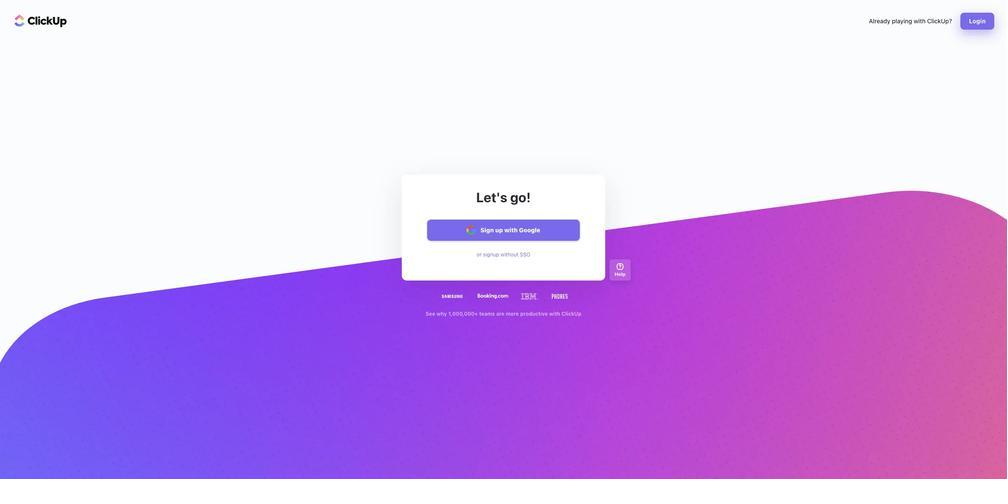 Task type: describe. For each thing, give the bounding box(es) containing it.
clickup - home image
[[14, 14, 67, 27]]

with for playing
[[914, 17, 926, 25]]

1 horizontal spatial with
[[549, 311, 560, 317]]

already
[[869, 17, 891, 25]]

sign up with google
[[481, 227, 540, 234]]

google
[[519, 227, 540, 234]]

teams
[[479, 311, 495, 317]]

1,000,000+
[[448, 311, 478, 317]]

already playing with clickup?
[[869, 17, 952, 25]]

clickup?
[[927, 17, 952, 25]]

up
[[495, 227, 503, 234]]

clickup
[[562, 311, 582, 317]]

help
[[615, 272, 626, 277]]

productive
[[520, 311, 548, 317]]

let's go!
[[476, 189, 531, 205]]

why
[[437, 311, 447, 317]]

sign up with google button
[[427, 220, 580, 241]]

go!
[[510, 189, 531, 205]]

or
[[477, 252, 482, 258]]

sign
[[481, 227, 494, 234]]

more
[[506, 311, 519, 317]]



Task type: vqa. For each thing, say whether or not it's contained in the screenshot.
playing
yes



Task type: locate. For each thing, give the bounding box(es) containing it.
let's
[[476, 189, 507, 205]]

0 horizontal spatial with
[[504, 227, 518, 234]]

0 vertical spatial with
[[914, 17, 926, 25]]

2 vertical spatial with
[[549, 311, 560, 317]]

1 vertical spatial with
[[504, 227, 518, 234]]

with left clickup
[[549, 311, 560, 317]]

login link
[[961, 13, 995, 30]]

login
[[969, 17, 986, 25]]

with
[[914, 17, 926, 25], [504, 227, 518, 234], [549, 311, 560, 317]]

see why 1,000,000+ teams are more productive with clickup
[[426, 311, 582, 317]]

see
[[426, 311, 435, 317]]

without
[[501, 252, 519, 258]]

or signup without sso link
[[477, 252, 530, 258]]

with right playing
[[914, 17, 926, 25]]

help link
[[610, 260, 631, 281]]

with for up
[[504, 227, 518, 234]]

signup
[[483, 252, 499, 258]]

with right 'up'
[[504, 227, 518, 234]]

sso
[[520, 252, 530, 258]]

with inside button
[[504, 227, 518, 234]]

are
[[496, 311, 505, 317]]

or signup without sso
[[477, 252, 530, 258]]

playing
[[892, 17, 912, 25]]

2 horizontal spatial with
[[914, 17, 926, 25]]



